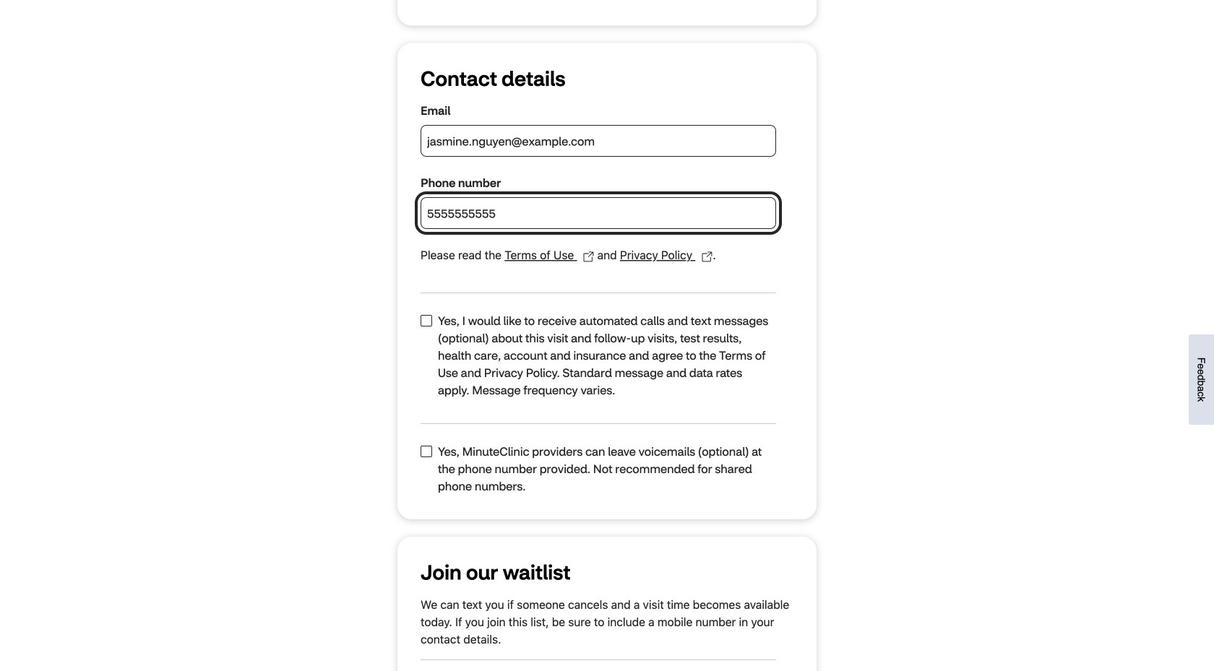 Task type: describe. For each thing, give the bounding box(es) containing it.
none email field inside group
[[421, 125, 776, 157]]

opens in a new tab image
[[701, 251, 713, 263]]

3 group from the top
[[397, 537, 817, 671]]

1 group from the top
[[397, 0, 817, 26]]



Task type: locate. For each thing, give the bounding box(es) containing it.
None checkbox
[[421, 315, 432, 327], [421, 446, 432, 458], [421, 315, 432, 327], [421, 446, 432, 458]]

None telephone field
[[421, 197, 776, 229]]

0 vertical spatial group
[[397, 0, 817, 26]]

opens in a new tab image
[[583, 251, 594, 263]]

2 group from the top
[[397, 43, 817, 520]]

2 vertical spatial group
[[397, 537, 817, 671]]

group
[[397, 0, 817, 26], [397, 43, 817, 520], [397, 537, 817, 671]]

none telephone field inside group
[[421, 197, 776, 229]]

1 vertical spatial group
[[397, 43, 817, 520]]

None email field
[[421, 125, 776, 157]]



Task type: vqa. For each thing, say whether or not it's contained in the screenshot.
Check More Stores
no



